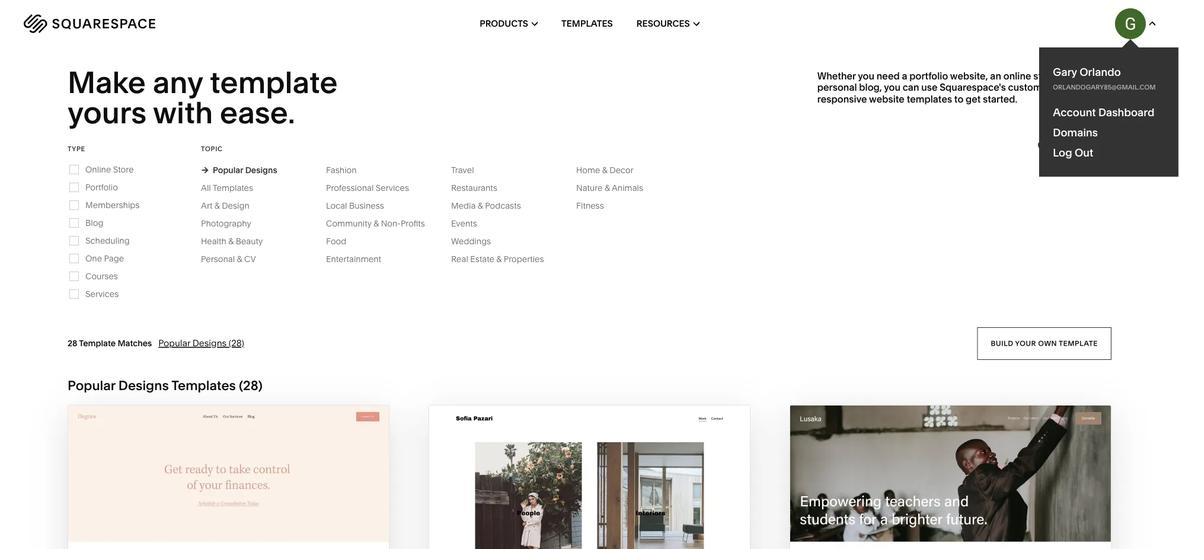 Task type: locate. For each thing, give the bounding box(es) containing it.
restaurants
[[451, 183, 498, 193]]

designs down the matches
[[119, 377, 169, 393]]

2 horizontal spatial designs
[[245, 165, 277, 175]]

popular designs (28) link
[[158, 338, 244, 349]]

domains link
[[1054, 126, 1166, 139]]

page
[[104, 253, 124, 264]]

squarespace logo image
[[24, 14, 155, 33]]

media
[[451, 201, 476, 211]]

1 a from the left
[[902, 70, 908, 82]]

professional services link
[[326, 183, 421, 193]]

0 vertical spatial designs
[[245, 165, 277, 175]]

)
[[258, 377, 263, 393]]

an
[[991, 70, 1002, 82]]

local business link
[[326, 201, 396, 211]]

1 horizontal spatial designs
[[193, 338, 227, 349]]

28 left template
[[68, 338, 77, 348]]

popular right the matches
[[158, 338, 190, 349]]

website
[[870, 93, 905, 105]]

with
[[153, 94, 213, 131]]

orlando
[[1080, 65, 1122, 78]]

popular up all templates
[[213, 165, 243, 175]]

all
[[201, 183, 211, 193]]

popular down template
[[68, 377, 115, 393]]

community
[[326, 218, 372, 229]]

popular
[[213, 165, 243, 175], [158, 338, 190, 349], [68, 377, 115, 393]]

&
[[603, 165, 608, 175], [605, 183, 610, 193], [215, 201, 220, 211], [478, 201, 483, 211], [374, 218, 379, 229], [228, 236, 234, 246], [237, 254, 242, 264], [497, 254, 502, 264]]

0 vertical spatial template
[[210, 64, 338, 101]]

2 horizontal spatial popular
[[213, 165, 243, 175]]

designs left (28)
[[193, 338, 227, 349]]

0 horizontal spatial designs
[[119, 377, 169, 393]]

photography
[[201, 218, 251, 229]]

you left need at the top of the page
[[858, 70, 875, 82]]

2 vertical spatial popular
[[68, 377, 115, 393]]

0 vertical spatial popular
[[213, 165, 243, 175]]

28
[[68, 338, 77, 348], [243, 377, 258, 393]]

can
[[903, 82, 920, 93]]

& right the home
[[603, 165, 608, 175]]

0 horizontal spatial services
[[85, 289, 119, 299]]

1 horizontal spatial popular
[[158, 338, 190, 349]]

make any template yours with ease.
[[68, 64, 344, 131]]

0 horizontal spatial you
[[858, 70, 875, 82]]

events
[[451, 218, 477, 229]]

1 vertical spatial popular
[[158, 338, 190, 349]]

portfolio
[[910, 70, 949, 82]]

0 horizontal spatial template
[[210, 64, 338, 101]]

1 horizontal spatial template
[[1059, 339, 1098, 348]]

& for podcasts
[[478, 201, 483, 211]]

a right need at the top of the page
[[902, 70, 908, 82]]

health
[[201, 236, 226, 246]]

build your own template
[[991, 339, 1098, 348]]

ease.
[[220, 94, 295, 131]]

services up business
[[376, 183, 409, 193]]

template inside button
[[1059, 339, 1098, 348]]

matches
[[118, 338, 152, 348]]

travel link
[[451, 165, 486, 175]]

memberships
[[85, 200, 140, 210]]

designs for popular designs (28)
[[193, 338, 227, 349]]

& left non- in the top of the page
[[374, 218, 379, 229]]

0 horizontal spatial popular
[[68, 377, 115, 393]]

store,
[[1034, 70, 1060, 82]]

1 vertical spatial designs
[[193, 338, 227, 349]]

gary orlando orlandogary85@gmail.com
[[1054, 65, 1156, 91]]

template
[[79, 338, 116, 348]]

popular designs link
[[201, 165, 277, 175]]

0 vertical spatial 28
[[68, 338, 77, 348]]

& for design
[[215, 201, 220, 211]]

products
[[480, 18, 529, 29]]

pazari image
[[429, 406, 750, 549]]

own
[[1039, 339, 1058, 348]]

online
[[1004, 70, 1032, 82]]

resources button
[[637, 0, 700, 47]]

templates link
[[562, 0, 613, 47]]

a right or
[[1073, 70, 1079, 82]]

1 vertical spatial services
[[85, 289, 119, 299]]

make
[[68, 64, 146, 101]]

services
[[376, 183, 409, 193], [85, 289, 119, 299]]

animals
[[612, 183, 644, 193]]

my
[[1057, 142, 1069, 151]]

beauty
[[236, 236, 263, 246]]

get
[[966, 93, 981, 105]]

fitness
[[577, 201, 604, 211]]

template inside make any template yours with ease.
[[210, 64, 338, 101]]

& right health
[[228, 236, 234, 246]]

1 vertical spatial template
[[1059, 339, 1098, 348]]

& right the nature
[[605, 183, 610, 193]]

designs for popular designs
[[245, 165, 277, 175]]

properties
[[504, 254, 544, 264]]

1 vertical spatial 28
[[243, 377, 258, 393]]

1 horizontal spatial a
[[1073, 70, 1079, 82]]

popular designs (28)
[[158, 338, 244, 349]]

portfolio
[[85, 182, 118, 192]]

& right media
[[478, 201, 483, 211]]

you left can
[[884, 82, 901, 93]]

0 horizontal spatial 28
[[68, 338, 77, 348]]

personal
[[201, 254, 235, 264]]

designs for popular designs templates ( 28 )
[[119, 377, 169, 393]]

your
[[1016, 339, 1037, 348]]

personal
[[818, 82, 857, 93]]

& left cv
[[237, 254, 242, 264]]

0 vertical spatial templates
[[562, 18, 613, 29]]

squarespace logo link
[[24, 14, 250, 33]]

local business
[[326, 201, 384, 211]]

my favorites link
[[1038, 139, 1112, 155]]

& right "art"
[[215, 201, 220, 211]]

1 horizontal spatial services
[[376, 183, 409, 193]]

products button
[[480, 0, 538, 47]]

build your own template button
[[978, 327, 1112, 360]]

designs up all templates link
[[245, 165, 277, 175]]

real
[[451, 254, 468, 264]]

whether you need a portfolio website, an online store, or a personal blog, you can use squarespace's customizable and responsive website templates to get started.
[[818, 70, 1089, 105]]

online
[[85, 164, 111, 175]]

degraw image
[[68, 406, 389, 549]]

decor
[[610, 165, 634, 175]]

template
[[210, 64, 338, 101], [1059, 339, 1098, 348]]

weddings link
[[451, 236, 503, 246]]

community & non-profits
[[326, 218, 425, 229]]

gary
[[1054, 65, 1078, 78]]

& for animals
[[605, 183, 610, 193]]

0 horizontal spatial a
[[902, 70, 908, 82]]

you
[[858, 70, 875, 82], [884, 82, 901, 93]]

1 horizontal spatial you
[[884, 82, 901, 93]]

community & non-profits link
[[326, 218, 437, 229]]

estate
[[470, 254, 495, 264]]

28 down (28)
[[243, 377, 258, 393]]

nature
[[577, 183, 603, 193]]

services down courses
[[85, 289, 119, 299]]

designs
[[245, 165, 277, 175], [193, 338, 227, 349], [119, 377, 169, 393]]

log out link
[[1054, 146, 1094, 159]]

professional services
[[326, 183, 409, 193]]

2 vertical spatial designs
[[119, 377, 169, 393]]

courses
[[85, 271, 118, 281]]



Task type: vqa. For each thing, say whether or not it's contained in the screenshot.
the Build your own template button
yes



Task type: describe. For each thing, give the bounding box(es) containing it.
podcasts
[[485, 201, 521, 211]]

popular for popular designs
[[213, 165, 243, 175]]

2 a from the left
[[1073, 70, 1079, 82]]

whether
[[818, 70, 856, 82]]

0 vertical spatial services
[[376, 183, 409, 193]]

business
[[349, 201, 384, 211]]

one page
[[85, 253, 124, 264]]

non-
[[381, 218, 401, 229]]

my favorites
[[1057, 142, 1112, 151]]

real estate & properties
[[451, 254, 544, 264]]

any
[[153, 64, 203, 101]]

art
[[201, 201, 213, 211]]

account dashboard
[[1054, 106, 1155, 119]]

personal & cv
[[201, 254, 256, 264]]

domains
[[1054, 126, 1099, 139]]

and
[[1071, 82, 1089, 93]]

art & design
[[201, 201, 250, 211]]

account dashboard link
[[1054, 106, 1166, 119]]

store
[[113, 164, 134, 175]]

responsive
[[818, 93, 868, 105]]

home
[[577, 165, 600, 175]]

log out
[[1054, 146, 1094, 159]]

1 vertical spatial templates
[[213, 183, 253, 193]]

to
[[955, 93, 964, 105]]

art & design link
[[201, 201, 261, 211]]

weddings
[[451, 236, 491, 246]]

resources
[[637, 18, 690, 29]]

food link
[[326, 236, 358, 246]]

fitness link
[[577, 201, 616, 211]]

popular for popular designs templates ( 28 )
[[68, 377, 115, 393]]

use
[[922, 82, 938, 93]]

favorites
[[1071, 142, 1112, 151]]

travel
[[451, 165, 474, 175]]

& right the estate
[[497, 254, 502, 264]]

& for non-
[[374, 218, 379, 229]]

account
[[1054, 106, 1097, 119]]

1 horizontal spatial 28
[[243, 377, 258, 393]]

one
[[85, 253, 102, 264]]

lusaka image
[[791, 406, 1111, 549]]

scheduling
[[85, 236, 130, 246]]

orlandogary85@gmail.com
[[1054, 83, 1156, 91]]

food
[[326, 236, 347, 246]]

out
[[1075, 146, 1094, 159]]

(
[[239, 377, 243, 393]]

dashboard
[[1099, 106, 1155, 119]]

yours
[[68, 94, 147, 131]]

customizable
[[1009, 82, 1069, 93]]

photography link
[[201, 218, 263, 229]]

health & beauty
[[201, 236, 263, 246]]

type
[[68, 145, 85, 153]]

real estate & properties link
[[451, 254, 556, 264]]

& for cv
[[237, 254, 242, 264]]

local
[[326, 201, 347, 211]]

started.
[[983, 93, 1018, 105]]

& for decor
[[603, 165, 608, 175]]

events link
[[451, 218, 489, 229]]

28 template matches
[[68, 338, 152, 348]]

cv
[[244, 254, 256, 264]]

entertainment link
[[326, 254, 393, 264]]

& for beauty
[[228, 236, 234, 246]]

blog,
[[860, 82, 882, 93]]

all templates link
[[201, 183, 265, 193]]

squarespace's
[[940, 82, 1006, 93]]

2 vertical spatial templates
[[172, 377, 236, 393]]

blog
[[85, 218, 103, 228]]

health & beauty link
[[201, 236, 275, 246]]

personal & cv link
[[201, 254, 268, 264]]

templates
[[907, 93, 953, 105]]

fashion
[[326, 165, 357, 175]]

build
[[991, 339, 1014, 348]]

popular for popular designs (28)
[[158, 338, 190, 349]]

online store
[[85, 164, 134, 175]]

popular designs templates ( 28 )
[[68, 377, 263, 393]]

media & podcasts
[[451, 201, 521, 211]]

design
[[222, 201, 250, 211]]



